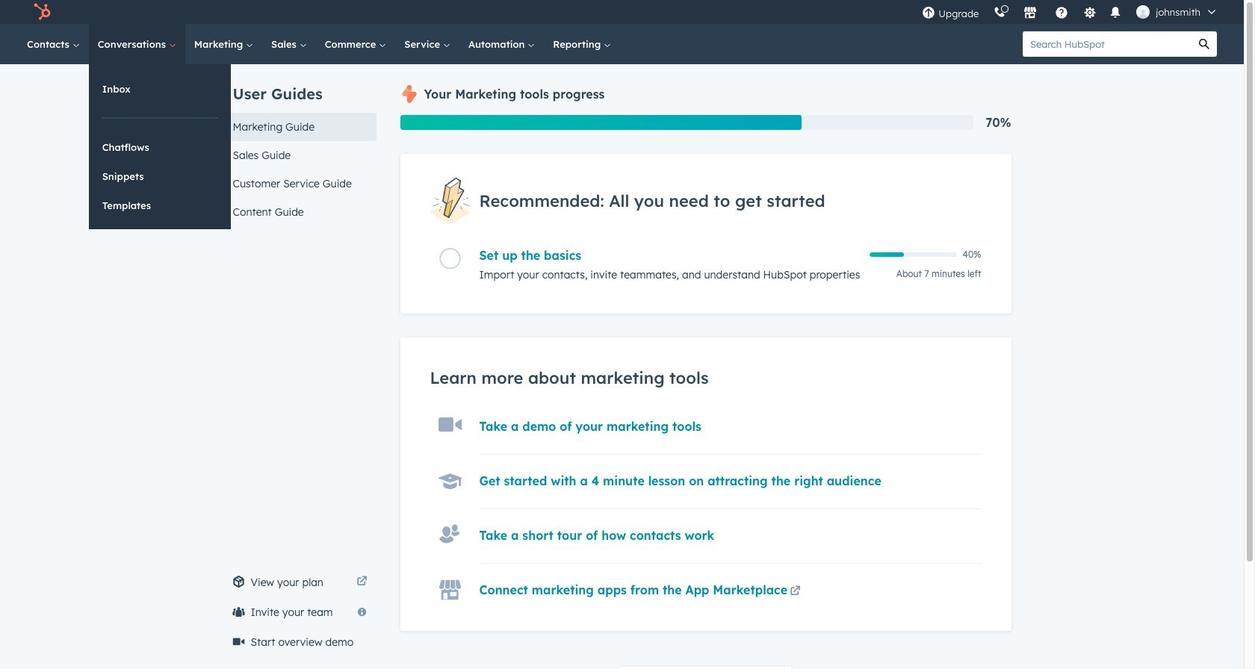 Task type: describe. For each thing, give the bounding box(es) containing it.
[object object] complete progress bar
[[870, 253, 905, 257]]

conversations menu
[[89, 64, 231, 229]]

Search HubSpot search field
[[1023, 31, 1192, 57]]

marketplaces image
[[1024, 7, 1038, 20]]

user guides element
[[224, 64, 376, 226]]



Task type: locate. For each thing, give the bounding box(es) containing it.
link opens in a new window image
[[791, 584, 801, 602]]

link opens in a new window image
[[357, 574, 367, 592], [357, 577, 367, 588], [791, 587, 801, 598]]

menu
[[915, 0, 1227, 24]]

progress bar
[[400, 115, 802, 130]]

john smith image
[[1137, 5, 1151, 19]]



Task type: vqa. For each thing, say whether or not it's contained in the screenshot.
menu
yes



